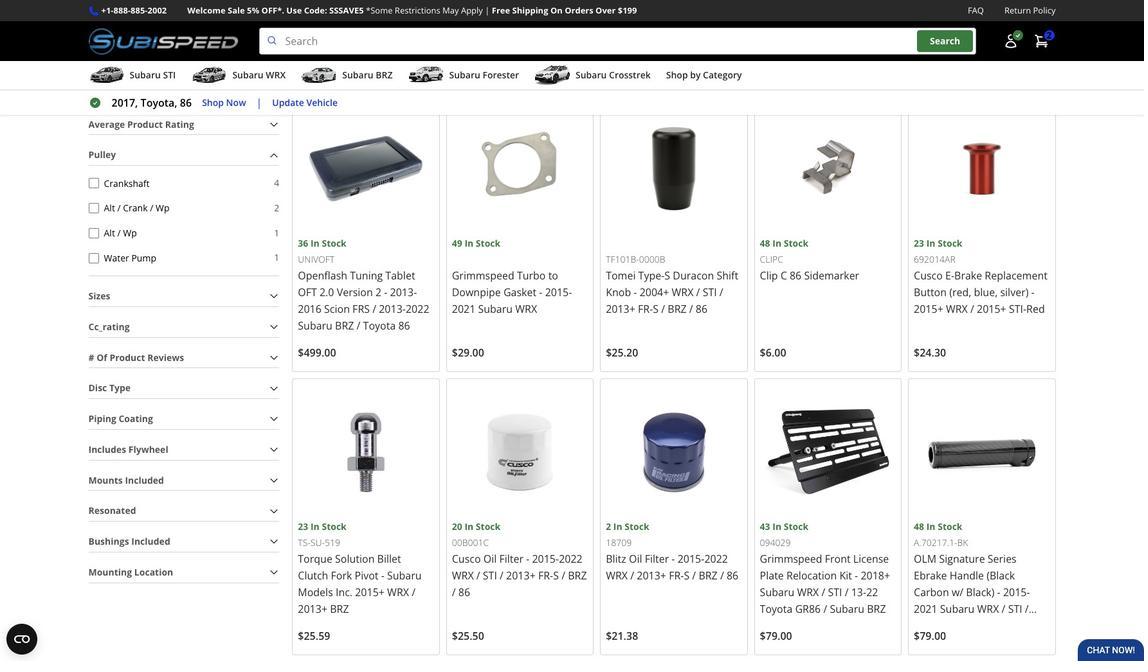 Task type: describe. For each thing, give the bounding box(es) containing it.
disc type button
[[88, 379, 279, 399]]

(black
[[987, 569, 1015, 583]]

# of product reviews
[[88, 351, 184, 364]]

- inside 48 in stock a.70217.1-bk olm signature series ebrake handle (black carbon w/ black) - 2015- 2021 subaru wrx / sti / 2013-2021 scion fr-s / subaru brz / toyota 86 / 2014-2018 forester /
[[997, 586, 1001, 600]]

bushings
[[88, 536, 129, 548]]

alt for alt / wp
[[104, 227, 115, 239]]

- inside 20 in stock 00b001c cusco oil filter - 2015-2022 wrx / sti / 2013+ fr-s / brz / 86
[[526, 553, 529, 567]]

4
[[274, 177, 279, 189]]

update
[[272, 96, 304, 109]]

use
[[286, 5, 302, 16]]

toyota inside '43 in stock 094029 grimmspeed front license plate relocation kit - 2018+ subaru wrx / sti / 13-22 toyota gr86 / subaru brz'
[[760, 603, 793, 617]]

bushings included
[[88, 536, 170, 548]]

openflash
[[298, 269, 347, 283]]

cusco oil filter - 2015-2022 wrx / sti / 2013+ fr-s / brz / 86 image
[[452, 384, 588, 520]]

blue,
[[974, 285, 998, 300]]

$79.00 for olm signature series ebrake handle (black carbon w/ black) - 2015- 2021 subaru wrx / sti / 2013-2021 scion fr-s / subaru brz / toyota 86 / 2014-2018 forester /
[[914, 630, 946, 644]]

s inside 20 in stock 00b001c cusco oil filter - 2015-2022 wrx / sti / 2013+ fr-s / brz / 86
[[553, 569, 559, 583]]

return policy
[[1005, 5, 1056, 16]]

48 for olm signature series ebrake handle (black carbon w/ black) - 2015- 2021 subaru wrx / sti / 2013-2021 scion fr-s / subaru brz / toyota 86 / 2014-2018 forester /
[[914, 521, 924, 533]]

olm signature series ebrake handle (black carbon w/ black) - 2015-2021 subaru wrx / sti / 2013-2021 scion fr-s / subaru brz / toyota 86 / 2014-2018 forester / 2013-2017 crosstrek image
[[914, 384, 1050, 520]]

open widget image
[[6, 625, 37, 655]]

2013+ inside '2 in stock 18709 blitz oil filter - 2015-2022 wrx / 2013+ fr-s / brz / 86'
[[637, 569, 666, 583]]

sti inside '43 in stock 094029 grimmspeed front license plate relocation kit - 2018+ subaru wrx / sti / 13-22 toyota gr86 / subaru brz'
[[828, 586, 842, 600]]

2 in stock 18709 blitz oil filter - 2015-2022 wrx / 2013+ fr-s / brz / 86
[[606, 521, 738, 583]]

sti inside 20 in stock 00b001c cusco oil filter - 2015-2022 wrx / sti / 2013+ fr-s / brz / 86
[[483, 569, 497, 583]]

pulley
[[88, 149, 116, 161]]

carbon
[[914, 586, 949, 600]]

subaru inside grimmspeed turbo to downpipe gasket - 2015- 2021 subaru wrx
[[478, 302, 513, 316]]

code:
[[304, 5, 327, 16]]

subaru brz
[[342, 69, 393, 81]]

off*.
[[261, 5, 284, 16]]

1 for alt / wp
[[274, 227, 279, 239]]

- inside 23 in stock ts-su-519 torque solution billet clutch fork pivot - subaru models inc. 2015+ wrx / 2013+ brz
[[381, 569, 385, 583]]

over
[[596, 5, 616, 16]]

return
[[1005, 5, 1031, 16]]

2022 for cusco oil filter - 2015-2022 wrx / sti / 2013+ fr-s / brz / 86
[[559, 553, 583, 567]]

by
[[690, 69, 701, 81]]

clipc
[[760, 253, 783, 266]]

0000b
[[639, 253, 665, 266]]

subaru wrx
[[232, 69, 286, 81]]

cusco for cusco oil filter - 2015-2022 wrx / sti / 2013+ fr-s / brz / 86
[[452, 553, 481, 567]]

sti inside dropdown button
[[163, 69, 176, 81]]

water
[[104, 252, 129, 264]]

s inside 48 in stock a.70217.1-bk olm signature series ebrake handle (black carbon w/ black) - 2015- 2021 subaru wrx / sti / 2013-2021 scion fr-s / subaru brz / toyota 86 / 2014-2018 forester /
[[1010, 620, 1016, 634]]

blitz
[[606, 553, 626, 567]]

may
[[443, 5, 459, 16]]

shift
[[717, 269, 738, 283]]

subaru sti button
[[88, 64, 176, 89]]

wrx inside '43 in stock 094029 grimmspeed front license plate relocation kit - 2018+ subaru wrx / sti / 13-22 toyota gr86 / subaru brz'
[[797, 586, 819, 600]]

includes flywheel button
[[88, 440, 279, 460]]

red
[[1027, 302, 1045, 316]]

00b001c
[[452, 537, 489, 550]]

2013+ inside tomei type-s duracon shift knob - 2004+ wrx / sti / 2013+ fr-s / brz / 86
[[606, 302, 635, 316]]

2015+ for torque solution billet clutch fork pivot - subaru models inc. 2015+ wrx / 2013+ brz
[[355, 586, 385, 600]]

86 inside 48 in stock a.70217.1-bk olm signature series ebrake handle (black carbon w/ black) - 2015- 2021 subaru wrx / sti / 2013-2021 scion fr-s / subaru brz / toyota 86 / 2014-2018 forester /
[[1014, 636, 1026, 650]]

a.70217.1-
[[914, 537, 957, 550]]

in for torque solution billet clutch fork pivot - subaru models inc. 2015+ wrx / 2013+ brz
[[311, 521, 320, 533]]

grimmspeed turbo to downpipe gasket - 2015-2021 subaru wrx image
[[452, 101, 588, 237]]

wrx inside 48 in stock a.70217.1-bk olm signature series ebrake handle (black carbon w/ black) - 2015- 2021 subaru wrx / sti / 2013-2021 scion fr-s / subaru brz / toyota 86 / 2014-2018 forester /
[[977, 603, 999, 617]]

$28.95 link
[[908, 0, 1056, 88]]

2015- inside 48 in stock a.70217.1-bk olm signature series ebrake handle (black carbon w/ black) - 2015- 2021 subaru wrx / sti / 2013-2021 scion fr-s / subaru brz / toyota 86 / 2014-2018 forester /
[[1003, 586, 1030, 600]]

crank
[[123, 202, 148, 214]]

2 down 4
[[274, 202, 279, 214]]

$28.95
[[914, 62, 946, 76]]

piping
[[88, 413, 116, 425]]

fr- inside '2 in stock 18709 blitz oil filter - 2015-2022 wrx / 2013+ fr-s / brz / 86'
[[669, 569, 684, 583]]

2002
[[148, 5, 167, 16]]

in for grimmspeed front license plate relocation kit - 2018+ subaru wrx / sti / 13-22 toyota gr86 / subaru brz
[[773, 521, 782, 533]]

shop by category button
[[666, 64, 742, 89]]

tuning
[[350, 269, 383, 283]]

0 vertical spatial 2013-
[[390, 285, 417, 300]]

sidemarker
[[804, 269, 859, 283]]

stock for torque solution billet clutch fork pivot - subaru models inc. 2015+ wrx / 2013+ brz
[[322, 521, 347, 533]]

2013+ inside 20 in stock 00b001c cusco oil filter - 2015-2022 wrx / sti / 2013+ fr-s / brz / 86
[[506, 569, 536, 583]]

a subaru crosstrek thumbnail image image
[[534, 66, 571, 85]]

button image
[[1003, 34, 1018, 49]]

disc type
[[88, 382, 131, 394]]

mounting
[[88, 566, 132, 579]]

blitz oil filter - 2015-2022 wrx / 2013+ fr-s / brz / 86 image
[[606, 384, 742, 520]]

$79.00 for grimmspeed front license plate relocation kit - 2018+ subaru wrx / sti / 13-22 toyota gr86 / subaru brz
[[760, 630, 792, 644]]

sti inside tomei type-s duracon shift knob - 2004+ wrx / sti / 2013+ fr-s / brz / 86
[[703, 285, 717, 300]]

shop for shop now
[[202, 96, 224, 109]]

inc.
[[336, 586, 352, 600]]

2013+ inside 23 in stock ts-su-519 torque solution billet clutch fork pivot - subaru models inc. 2015+ wrx / 2013+ brz
[[298, 603, 327, 617]]

brz inside 20 in stock 00b001c cusco oil filter - 2015-2022 wrx / sti / 2013+ fr-s / brz / 86
[[568, 569, 587, 583]]

2 inside '2 in stock 18709 blitz oil filter - 2015-2022 wrx / 2013+ fr-s / brz / 86'
[[606, 521, 611, 533]]

- inside 23 in stock 692014ar cusco e-brake replacement button (red, blue, silver) - 2015+ wrx / 2015+ sti-red
[[1031, 285, 1035, 300]]

downpipe
[[452, 285, 501, 300]]

2013- inside 48 in stock a.70217.1-bk olm signature series ebrake handle (black carbon w/ black) - 2015- 2021 subaru wrx / sti / 2013-2021 scion fr-s / subaru brz / toyota 86 / 2014-2018 forester /
[[914, 620, 941, 634]]

+1-888-885-2002 link
[[101, 4, 167, 17]]

torque
[[298, 553, 332, 567]]

filter for /
[[499, 553, 523, 567]]

subaru crosstrek
[[576, 69, 651, 81]]

front
[[825, 553, 851, 567]]

$15.00 link
[[446, 0, 594, 88]]

subaru forester
[[449, 69, 519, 81]]

- inside grimmspeed turbo to downpipe gasket - 2015- 2021 subaru wrx
[[539, 285, 542, 300]]

2015- inside grimmspeed turbo to downpipe gasket - 2015- 2021 subaru wrx
[[545, 285, 572, 300]]

openflash tuning tablet oft 2.0 version 2 - 2013-2016 scion frs / 2013-2022 subaru brz / toyota 86 image
[[298, 101, 434, 237]]

mounts included
[[88, 474, 164, 487]]

36
[[298, 237, 308, 249]]

2.0
[[320, 285, 334, 300]]

23 for su-
[[298, 521, 308, 533]]

2021 inside grimmspeed turbo to downpipe gasket - 2015- 2021 subaru wrx
[[452, 302, 476, 316]]

cusco e-brake replacement button (red, blue, silver) - 2015+ wrx / 2015+ sti-red image
[[914, 101, 1050, 237]]

mounts included button
[[88, 471, 279, 491]]

a subaru forester thumbnail image image
[[408, 66, 444, 85]]

$25.20
[[606, 346, 638, 360]]

stock for blitz oil filter - 2015-2022 wrx / 2013+ fr-s / brz / 86
[[625, 521, 649, 533]]

reviews
[[147, 351, 184, 364]]

silver)
[[1000, 285, 1029, 300]]

shop now
[[202, 96, 246, 109]]

subispeed logo image
[[88, 28, 238, 55]]

wrx inside 20 in stock 00b001c cusco oil filter - 2015-2022 wrx / sti / 2013+ fr-s / brz / 86
[[452, 569, 474, 583]]

in for openflash tuning tablet oft 2.0 version 2 - 2013- 2016 scion frs / 2013-2022 subaru brz / toyota 86
[[311, 237, 320, 249]]

subaru right 'a subaru forester thumbnail image'
[[449, 69, 480, 81]]

average
[[88, 118, 125, 130]]

search input field
[[259, 28, 976, 55]]

average product rating button
[[88, 115, 279, 135]]

wrx inside 23 in stock 692014ar cusco e-brake replacement button (red, blue, silver) - 2015+ wrx / 2015+ sti-red
[[946, 302, 968, 316]]

sizes button
[[88, 287, 279, 307]]

policy
[[1033, 5, 1056, 16]]

sti inside 48 in stock a.70217.1-bk olm signature series ebrake handle (black carbon w/ black) - 2015- 2021 subaru wrx / sti / 2013-2021 scion fr-s / subaru brz / toyota 86 / 2014-2018 forester /
[[1008, 603, 1022, 617]]

bk
[[957, 537, 968, 550]]

flywheel
[[128, 444, 168, 456]]

replacement
[[985, 269, 1048, 283]]

subaru down the '13-'
[[830, 603, 864, 617]]

(red,
[[949, 285, 971, 300]]

+1-
[[101, 5, 114, 16]]

$26.50 link
[[292, 0, 440, 88]]

wrx inside tomei type-s duracon shift knob - 2004+ wrx / sti / 2013+ fr-s / brz / 86
[[672, 285, 694, 300]]

48 for clip c 86 sidemarker
[[760, 237, 770, 249]]

a subaru sti thumbnail image image
[[88, 66, 124, 85]]

Water Pump button
[[88, 253, 99, 263]]

wrx inside '2 in stock 18709 blitz oil filter - 2015-2022 wrx / 2013+ fr-s / brz / 86'
[[606, 569, 628, 583]]

faq
[[968, 5, 984, 16]]

mounting location
[[88, 566, 173, 579]]

2 inside the 36 in stock univoft openflash tuning tablet oft 2.0 version 2 - 2013- 2016 scion frs / 2013-2022 subaru brz / toyota 86
[[376, 285, 381, 300]]

brz inside '2 in stock 18709 blitz oil filter - 2015-2022 wrx / 2013+ fr-s / brz / 86'
[[699, 569, 718, 583]]

brake
[[954, 269, 982, 283]]

scion inside 48 in stock a.70217.1-bk olm signature series ebrake handle (black carbon w/ black) - 2015- 2021 subaru wrx / sti / 2013-2021 scion fr-s / subaru brz / toyota 86 / 2014-2018 forester /
[[967, 620, 993, 634]]

oft
[[298, 285, 317, 300]]

shop by category
[[666, 69, 742, 81]]

coating
[[119, 413, 153, 425]]

category
[[703, 69, 742, 81]]

knob
[[606, 285, 631, 300]]

519
[[325, 537, 340, 550]]

2017,
[[112, 96, 138, 110]]

grimmspeed front license plate relocation kit - 2018+ subaru wrx / sti / 13-22 toyota gr86 / subaru brz image
[[760, 384, 896, 520]]

brz inside the 36 in stock univoft openflash tuning tablet oft 2.0 version 2 - 2013- 2016 scion frs / 2013-2022 subaru brz / toyota 86
[[335, 319, 354, 333]]

48 in stock clipc clip c 86 sidemarker
[[760, 237, 859, 283]]

in for blitz oil filter - 2015-2022 wrx / 2013+ fr-s / brz / 86
[[613, 521, 622, 533]]

36 in stock univoft openflash tuning tablet oft 2.0 version 2 - 2013- 2016 scion frs / 2013-2022 subaru brz / toyota 86
[[298, 237, 429, 333]]

brz inside tomei type-s duracon shift knob - 2004+ wrx / sti / 2013+ fr-s / brz / 86
[[668, 302, 687, 316]]

subaru down w/
[[940, 603, 975, 617]]

subaru inside the 36 in stock univoft openflash tuning tablet oft 2.0 version 2 - 2013- 2016 scion frs / 2013-2022 subaru brz / toyota 86
[[298, 319, 332, 333]]

disc
[[88, 382, 107, 394]]

pivot
[[355, 569, 379, 583]]

subaru up the 2014-
[[914, 636, 948, 650]]

grimmspeed inside grimmspeed turbo to downpipe gasket - 2015- 2021 subaru wrx
[[452, 269, 514, 283]]

- inside '2 in stock 18709 blitz oil filter - 2015-2022 wrx / 2013+ fr-s / brz / 86'
[[672, 553, 675, 567]]

includes flywheel
[[88, 444, 168, 456]]



Task type: locate. For each thing, give the bounding box(es) containing it.
toyota down black)
[[979, 636, 1012, 650]]

2015+ for cusco e-brake replacement button (red, blue, silver) - 2015+ wrx / 2015+ sti-red
[[977, 302, 1006, 316]]

2022 for blitz oil filter - 2015-2022 wrx / 2013+ fr-s / brz / 86
[[705, 553, 728, 567]]

$25.59
[[298, 630, 330, 644]]

1 vertical spatial cusco
[[452, 553, 481, 567]]

average product rating
[[88, 118, 194, 130]]

stock up the c
[[784, 237, 808, 249]]

cc_rating button
[[88, 318, 279, 337]]

in inside 20 in stock 00b001c cusco oil filter - 2015-2022 wrx / sti / 2013+ fr-s / brz / 86
[[465, 521, 474, 533]]

solution
[[335, 553, 375, 567]]

2015+ down blue,
[[977, 302, 1006, 316]]

0 horizontal spatial cusco
[[452, 553, 481, 567]]

23 inside 23 in stock ts-su-519 torque solution billet clutch fork pivot - subaru models inc. 2015+ wrx / 2013+ brz
[[298, 521, 308, 533]]

18709
[[606, 537, 632, 550]]

fr- inside 48 in stock a.70217.1-bk olm signature series ebrake handle (black carbon w/ black) - 2015- 2021 subaru wrx / sti / 2013-2021 scion fr-s / subaru brz / toyota 86 / 2014-2018 forester /
[[995, 620, 1010, 634]]

subaru inside 23 in stock ts-su-519 torque solution billet clutch fork pivot - subaru models inc. 2015+ wrx / 2013+ brz
[[387, 569, 422, 583]]

in up 18709 on the right bottom
[[613, 521, 622, 533]]

1 horizontal spatial oil
[[629, 553, 642, 567]]

2 down 'policy'
[[1047, 29, 1052, 41]]

subaru up now
[[232, 69, 264, 81]]

0 horizontal spatial 23
[[298, 521, 308, 533]]

shop inside dropdown button
[[666, 69, 688, 81]]

brz inside dropdown button
[[376, 69, 393, 81]]

stock up 094029
[[784, 521, 808, 533]]

0 horizontal spatial grimmspeed
[[452, 269, 514, 283]]

kit
[[840, 569, 852, 583]]

2 alt from the top
[[104, 227, 115, 239]]

2 horizontal spatial toyota
[[979, 636, 1012, 650]]

stock for cusco oil filter - 2015-2022 wrx / sti / 2013+ fr-s / brz / 86
[[476, 521, 501, 533]]

included
[[125, 474, 164, 487], [131, 536, 170, 548]]

1 vertical spatial 1
[[274, 252, 279, 264]]

wrx up update
[[266, 69, 286, 81]]

2013- right frs
[[379, 302, 406, 316]]

in for olm signature series ebrake handle (black carbon w/ black) - 2015- 2021 subaru wrx / sti / 2013-2021 scion fr-s / subaru brz / toyota 86 / 2014-2018 forester /
[[927, 521, 936, 533]]

wrx inside "dropdown button"
[[266, 69, 286, 81]]

23 up 692014ar
[[914, 237, 924, 249]]

1 vertical spatial alt
[[104, 227, 115, 239]]

1 horizontal spatial shop
[[666, 69, 688, 81]]

wrx down the (red, on the right
[[946, 302, 968, 316]]

$6.00
[[760, 346, 786, 360]]

0 horizontal spatial forester
[[483, 69, 519, 81]]

1 vertical spatial 23
[[298, 521, 308, 533]]

subaru down billet
[[387, 569, 422, 583]]

stock up 519
[[322, 521, 347, 533]]

brz inside 23 in stock ts-su-519 torque solution billet clutch fork pivot - subaru models inc. 2015+ wrx / 2013+ brz
[[330, 603, 349, 617]]

1 1 from the top
[[274, 227, 279, 239]]

2021 down downpipe
[[452, 302, 476, 316]]

toyota inside the 36 in stock univoft openflash tuning tablet oft 2.0 version 2 - 2013- 2016 scion frs / 2013-2022 subaru brz / toyota 86
[[363, 319, 396, 333]]

wrx down billet
[[387, 586, 409, 600]]

included for mounts included
[[125, 474, 164, 487]]

of
[[97, 351, 107, 364]]

stock inside the 48 in stock clipc clip c 86 sidemarker
[[784, 237, 808, 249]]

univoft
[[298, 253, 335, 266]]

0 horizontal spatial filter
[[499, 553, 523, 567]]

2015- inside 20 in stock 00b001c cusco oil filter - 2015-2022 wrx / sti / 2013+ fr-s / brz / 86
[[532, 553, 559, 567]]

23 inside 23 in stock 692014ar cusco e-brake replacement button (red, blue, silver) - 2015+ wrx / 2015+ sti-red
[[914, 237, 924, 249]]

0 horizontal spatial toyota
[[363, 319, 396, 333]]

black)
[[966, 586, 995, 600]]

23 for cusco
[[914, 237, 924, 249]]

1 for water pump
[[274, 252, 279, 264]]

2 horizontal spatial 2021
[[941, 620, 964, 634]]

2021 up 2018
[[941, 620, 964, 634]]

wp right "crank"
[[156, 202, 169, 214]]

alt right alt / wp button
[[104, 227, 115, 239]]

in up a.70217.1-
[[927, 521, 936, 533]]

1 horizontal spatial filter
[[645, 553, 669, 567]]

update vehicle button
[[272, 96, 338, 110]]

stock up 00b001c
[[476, 521, 501, 533]]

in inside the 36 in stock univoft openflash tuning tablet oft 2.0 version 2 - 2013- 2016 scion frs / 2013-2022 subaru brz / toyota 86
[[311, 237, 320, 249]]

20 in stock 00b001c cusco oil filter - 2015-2022 wrx / sti / 2013+ fr-s / brz / 86
[[452, 521, 587, 600]]

a subaru brz thumbnail image image
[[301, 66, 337, 85]]

forester inside 48 in stock a.70217.1-bk olm signature series ebrake handle (black carbon w/ black) - 2015- 2021 subaru wrx / sti / 2013-2021 scion fr-s / subaru brz / toyota 86 / 2014-2018 forester /
[[967, 653, 1007, 662]]

oil down 00b001c
[[483, 553, 497, 567]]

0 vertical spatial alt
[[104, 202, 115, 214]]

1 horizontal spatial 23
[[914, 237, 924, 249]]

2015- inside '2 in stock 18709 blitz oil filter - 2015-2022 wrx / 2013+ fr-s / brz / 86'
[[678, 553, 705, 567]]

23
[[914, 237, 924, 249], [298, 521, 308, 533]]

1 oil from the left
[[483, 553, 497, 567]]

grimmspeed up downpipe
[[452, 269, 514, 283]]

1 horizontal spatial 48
[[914, 521, 924, 533]]

sti up toyota,
[[163, 69, 176, 81]]

subaru crosstrek button
[[534, 64, 651, 89]]

in
[[311, 237, 320, 249], [465, 237, 474, 249], [773, 237, 782, 249], [927, 237, 936, 249], [311, 521, 320, 533], [465, 521, 474, 533], [613, 521, 622, 533], [773, 521, 782, 533], [927, 521, 936, 533]]

license
[[853, 553, 889, 567]]

subaru down 2016
[[298, 319, 332, 333]]

in right 43 on the bottom of the page
[[773, 521, 782, 533]]

0 vertical spatial |
[[485, 5, 490, 16]]

1 vertical spatial scion
[[967, 620, 993, 634]]

stock up bk
[[938, 521, 962, 533]]

49 in stock
[[452, 237, 501, 249]]

oil right blitz
[[629, 553, 642, 567]]

toyota left gr86
[[760, 603, 793, 617]]

fr- inside 20 in stock 00b001c cusco oil filter - 2015-2022 wrx / sti / 2013+ fr-s / brz / 86
[[538, 569, 553, 583]]

stock up 692014ar
[[938, 237, 962, 249]]

0 horizontal spatial $79.00
[[760, 630, 792, 644]]

tomei type-s duracon shift knob - 2004+ wrx / sti / 2013+ fr-s / brz / 86
[[606, 269, 738, 316]]

brz inside 48 in stock a.70217.1-bk olm signature series ebrake handle (black carbon w/ black) - 2015- 2021 subaru wrx / sti / 2013-2021 scion fr-s / subaru brz / toyota 86 / 2014-2018 forester /
[[951, 636, 970, 650]]

cusco for cusco e-brake replacement button (red, blue, silver) - 2015+ wrx / 2015+ sti-red
[[914, 269, 943, 283]]

grimmspeed inside '43 in stock 094029 grimmspeed front license plate relocation kit - 2018+ subaru wrx / sti / 13-22 toyota gr86 / subaru brz'
[[760, 553, 822, 567]]

in for cusco oil filter - 2015-2022 wrx / sti / 2013+ fr-s / brz / 86
[[465, 521, 474, 533]]

forester left "a subaru crosstrek thumbnail image"
[[483, 69, 519, 81]]

1 horizontal spatial 2021
[[914, 603, 937, 617]]

wrx down 00b001c
[[452, 569, 474, 583]]

1 vertical spatial toyota
[[760, 603, 793, 617]]

1 horizontal spatial wp
[[156, 202, 169, 214]]

in right the 20
[[465, 521, 474, 533]]

stock up univoft
[[322, 237, 347, 249]]

1 horizontal spatial cusco
[[914, 269, 943, 283]]

shop now link
[[202, 96, 246, 110]]

86 inside the 36 in stock univoft openflash tuning tablet oft 2.0 version 2 - 2013- 2016 scion frs / 2013-2022 subaru brz / toyota 86
[[398, 319, 410, 333]]

1 vertical spatial forester
[[967, 653, 1007, 662]]

1 vertical spatial product
[[110, 351, 145, 364]]

1 vertical spatial 2021
[[914, 603, 937, 617]]

/ inside 23 in stock 692014ar cusco e-brake replacement button (red, blue, silver) - 2015+ wrx / 2015+ sti-red
[[971, 302, 974, 316]]

gasket
[[504, 285, 537, 300]]

wrx up gr86
[[797, 586, 819, 600]]

oil inside '2 in stock 18709 blitz oil filter - 2015-2022 wrx / 2013+ fr-s / brz / 86'
[[629, 553, 642, 567]]

1 horizontal spatial |
[[485, 5, 490, 16]]

scion inside the 36 in stock univoft openflash tuning tablet oft 2.0 version 2 - 2013- 2016 scion frs / 2013-2022 subaru brz / toyota 86
[[324, 302, 350, 316]]

scion down 2.0 on the top left of the page
[[324, 302, 350, 316]]

alt for alt / crank / wp
[[104, 202, 115, 214]]

bushings included button
[[88, 533, 279, 552]]

2 1 from the top
[[274, 252, 279, 264]]

stock inside the 36 in stock univoft openflash tuning tablet oft 2.0 version 2 - 2013- 2016 scion frs / 2013-2022 subaru brz / toyota 86
[[322, 237, 347, 249]]

2
[[1047, 29, 1052, 41], [274, 202, 279, 214], [376, 285, 381, 300], [606, 521, 611, 533]]

stock inside 23 in stock ts-su-519 torque solution billet clutch fork pivot - subaru models inc. 2015+ wrx / 2013+ brz
[[322, 521, 347, 533]]

86 inside 20 in stock 00b001c cusco oil filter - 2015-2022 wrx / sti / 2013+ fr-s / brz / 86
[[458, 586, 470, 600]]

wp up water pump
[[123, 227, 137, 239]]

in up 692014ar
[[927, 237, 936, 249]]

2 up 18709 on the right bottom
[[606, 521, 611, 533]]

cusco down 00b001c
[[452, 553, 481, 567]]

stock for cusco e-brake replacement button (red, blue, silver) - 2015+ wrx / 2015+ sti-red
[[938, 237, 962, 249]]

w/
[[952, 586, 964, 600]]

toyota inside 48 in stock a.70217.1-bk olm signature series ebrake handle (black carbon w/ black) - 2015- 2021 subaru wrx / sti / 2013-2021 scion fr-s / subaru brz / toyota 86 / 2014-2018 forester /
[[979, 636, 1012, 650]]

2013-
[[390, 285, 417, 300], [379, 302, 406, 316], [914, 620, 941, 634]]

Alt / Wp button
[[88, 228, 99, 239]]

48
[[760, 237, 770, 249], [914, 521, 924, 533]]

fr- inside tomei type-s duracon shift knob - 2004+ wrx / sti / 2013+ fr-s / brz / 86
[[638, 302, 653, 316]]

0 horizontal spatial 2015+
[[355, 586, 385, 600]]

stock for olm signature series ebrake handle (black carbon w/ black) - 2015- 2021 subaru wrx / sti / 2013-2021 scion fr-s / subaru brz / toyota 86 / 2014-2018 forester /
[[938, 521, 962, 533]]

product down 2017, toyota, 86
[[127, 118, 163, 130]]

subaru inside "dropdown button"
[[232, 69, 264, 81]]

grimmspeed
[[452, 269, 514, 283], [760, 553, 822, 567]]

2013- down tablet
[[390, 285, 417, 300]]

in inside 48 in stock a.70217.1-bk olm signature series ebrake handle (black carbon w/ black) - 2015- 2021 subaru wrx / sti / 2013-2021 scion fr-s / subaru brz / toyota 86 / 2014-2018 forester /
[[927, 521, 936, 533]]

included for bushings included
[[131, 536, 170, 548]]

1 vertical spatial wp
[[123, 227, 137, 239]]

2 vertical spatial 2021
[[941, 620, 964, 634]]

in inside 23 in stock 692014ar cusco e-brake replacement button (red, blue, silver) - 2015+ wrx / 2015+ sti-red
[[927, 237, 936, 249]]

e-
[[945, 269, 954, 283]]

0 vertical spatial scion
[[324, 302, 350, 316]]

1 horizontal spatial $79.00
[[914, 630, 946, 644]]

stock
[[322, 237, 347, 249], [476, 237, 501, 249], [784, 237, 808, 249], [938, 237, 962, 249], [322, 521, 347, 533], [476, 521, 501, 533], [625, 521, 649, 533], [784, 521, 808, 533], [938, 521, 962, 533]]

0 vertical spatial cusco
[[914, 269, 943, 283]]

2 down tuning
[[376, 285, 381, 300]]

in up su-
[[311, 521, 320, 533]]

*some restrictions may apply | free shipping on orders over $199
[[366, 5, 637, 16]]

Alt / Crank / Wp button
[[88, 203, 99, 214]]

restrictions
[[395, 5, 440, 16]]

cusco inside 23 in stock 692014ar cusco e-brake replacement button (red, blue, silver) - 2015+ wrx / 2015+ sti-red
[[914, 269, 943, 283]]

filter for fr-
[[645, 553, 669, 567]]

2015+ down button
[[914, 302, 943, 316]]

2 vertical spatial 2013-
[[914, 620, 941, 634]]

- inside '43 in stock 094029 grimmspeed front license plate relocation kit - 2018+ subaru wrx / sti / 13-22 toyota gr86 / subaru brz'
[[855, 569, 858, 583]]

s
[[665, 269, 670, 283], [653, 302, 659, 316], [553, 569, 559, 583], [684, 569, 690, 583], [1010, 620, 1016, 634]]

vehicle
[[306, 96, 338, 109]]

stock up 18709 on the right bottom
[[625, 521, 649, 533]]

48 up "clipc"
[[760, 237, 770, 249]]

1 filter from the left
[[499, 553, 523, 567]]

48 up a.70217.1-
[[914, 521, 924, 533]]

wrx inside 23 in stock ts-su-519 torque solution billet clutch fork pivot - subaru models inc. 2015+ wrx / 2013+ brz
[[387, 586, 409, 600]]

2016
[[298, 302, 322, 316]]

2015+
[[914, 302, 943, 316], [977, 302, 1006, 316], [355, 586, 385, 600]]

welcome sale 5% off*. use code: sssave5
[[187, 5, 364, 16]]

in inside the 48 in stock clipc clip c 86 sidemarker
[[773, 237, 782, 249]]

1 vertical spatial |
[[256, 96, 262, 110]]

2021 down 'carbon'
[[914, 603, 937, 617]]

0 vertical spatial 1
[[274, 227, 279, 239]]

sti down duracon
[[703, 285, 717, 300]]

return policy link
[[1005, 4, 1056, 17]]

0 vertical spatial included
[[125, 474, 164, 487]]

0 horizontal spatial 2021
[[452, 302, 476, 316]]

2015+ inside 23 in stock ts-su-519 torque solution billet clutch fork pivot - subaru models inc. 2015+ wrx / 2013+ brz
[[355, 586, 385, 600]]

type
[[109, 382, 131, 394]]

scion
[[324, 302, 350, 316], [967, 620, 993, 634]]

1 vertical spatial grimmspeed
[[760, 553, 822, 567]]

1 horizontal spatial scion
[[967, 620, 993, 634]]

1 vertical spatial 48
[[914, 521, 924, 533]]

0 vertical spatial 2021
[[452, 302, 476, 316]]

tomei
[[606, 269, 636, 283]]

apply
[[461, 5, 483, 16]]

handle
[[950, 569, 984, 583]]

$25.50
[[452, 630, 484, 644]]

$24.30
[[914, 346, 946, 360]]

oil for sti
[[483, 553, 497, 567]]

1 vertical spatial 2013-
[[379, 302, 406, 316]]

| left free
[[485, 5, 490, 16]]

#
[[88, 351, 94, 364]]

1 vertical spatial shop
[[202, 96, 224, 109]]

alt right the alt / crank / wp button at the left top
[[104, 202, 115, 214]]

2 vertical spatial toyota
[[979, 636, 1012, 650]]

1 alt from the top
[[104, 202, 115, 214]]

grimmspeed down 094029
[[760, 553, 822, 567]]

1 left univoft
[[274, 252, 279, 264]]

0 horizontal spatial wp
[[123, 227, 137, 239]]

2013+
[[606, 302, 635, 316], [506, 569, 536, 583], [637, 569, 666, 583], [298, 603, 327, 617]]

filter inside 20 in stock 00b001c cusco oil filter - 2015-2022 wrx / sti / 2013+ fr-s / brz / 86
[[499, 553, 523, 567]]

forester inside dropdown button
[[483, 69, 519, 81]]

1 left 36
[[274, 227, 279, 239]]

stock inside 20 in stock 00b001c cusco oil filter - 2015-2022 wrx / sti / 2013+ fr-s / brz / 86
[[476, 521, 501, 533]]

$79.00 up the 2014-
[[914, 630, 946, 644]]

subaru down plate
[[760, 586, 794, 600]]

s inside '2 in stock 18709 blitz oil filter - 2015-2022 wrx / 2013+ fr-s / brz / 86'
[[684, 569, 690, 583]]

stock inside '43 in stock 094029 grimmspeed front license plate relocation kit - 2018+ subaru wrx / sti / 13-22 toyota gr86 / subaru brz'
[[784, 521, 808, 533]]

subaru right a subaru brz thumbnail image
[[342, 69, 373, 81]]

0 vertical spatial grimmspeed
[[452, 269, 514, 283]]

clip c 86 sidemarker image
[[760, 101, 896, 237]]

1 horizontal spatial grimmspeed
[[760, 553, 822, 567]]

2013- up the 2014-
[[914, 620, 941, 634]]

on
[[550, 5, 563, 16]]

alt / crank / wp
[[104, 202, 169, 214]]

$69.00 link
[[600, 0, 748, 88]]

2022 inside 20 in stock 00b001c cusco oil filter - 2015-2022 wrx / sti / 2013+ fr-s / brz / 86
[[559, 553, 583, 567]]

23 in stock 692014ar cusco e-brake replacement button (red, blue, silver) - 2015+ wrx / 2015+ sti-red
[[914, 237, 1048, 316]]

2018
[[941, 653, 964, 662]]

- inside tomei type-s duracon shift knob - 2004+ wrx / sti / 2013+ fr-s / brz / 86
[[634, 285, 637, 300]]

forester right 2018
[[967, 653, 1007, 662]]

in inside '2 in stock 18709 blitz oil filter - 2015-2022 wrx / 2013+ fr-s / brz / 86'
[[613, 521, 622, 533]]

$79.00 down plate
[[760, 630, 792, 644]]

-
[[384, 285, 387, 300], [539, 285, 542, 300], [634, 285, 637, 300], [1031, 285, 1035, 300], [526, 553, 529, 567], [672, 553, 675, 567], [381, 569, 385, 583], [855, 569, 858, 583], [997, 586, 1001, 600]]

0 vertical spatial product
[[127, 118, 163, 130]]

filter inside '2 in stock 18709 blitz oil filter - 2015-2022 wrx / 2013+ fr-s / brz / 86'
[[645, 553, 669, 567]]

2018+
[[861, 569, 890, 583]]

in right 36
[[311, 237, 320, 249]]

2 $79.00 from the left
[[914, 630, 946, 644]]

/ inside 23 in stock ts-su-519 torque solution billet clutch fork pivot - subaru models inc. 2015+ wrx / 2013+ brz
[[412, 586, 415, 600]]

stock for clip c 86 sidemarker
[[784, 237, 808, 249]]

product right of
[[110, 351, 145, 364]]

subaru left crosstrek
[[576, 69, 607, 81]]

in up "clipc"
[[773, 237, 782, 249]]

wrx down black)
[[977, 603, 999, 617]]

a subaru wrx thumbnail image image
[[191, 66, 227, 85]]

1 vertical spatial included
[[131, 536, 170, 548]]

2015+ down pivot
[[355, 586, 385, 600]]

86 inside tomei type-s duracon shift knob - 2004+ wrx / sti / 2013+ fr-s / brz / 86
[[696, 302, 708, 316]]

subaru up 2017, toyota, 86
[[130, 69, 161, 81]]

sti down 00b001c
[[483, 569, 497, 583]]

stock right "49"
[[476, 237, 501, 249]]

0 horizontal spatial |
[[256, 96, 262, 110]]

shop
[[666, 69, 688, 81], [202, 96, 224, 109]]

stock inside 48 in stock a.70217.1-bk olm signature series ebrake handle (black carbon w/ black) - 2015- 2021 subaru wrx / sti / 2013-2021 scion fr-s / subaru brz / toyota 86 / 2014-2018 forester /
[[938, 521, 962, 533]]

23 up ts-
[[298, 521, 308, 533]]

included down flywheel
[[125, 474, 164, 487]]

stock for grimmspeed front license plate relocation kit - 2018+ subaru wrx / sti / 13-22 toyota gr86 / subaru brz
[[784, 521, 808, 533]]

mounting location button
[[88, 563, 279, 583]]

crankshaft
[[104, 177, 150, 189]]

43
[[760, 521, 770, 533]]

scion down black)
[[967, 620, 993, 634]]

in for clip c 86 sidemarker
[[773, 237, 782, 249]]

2 horizontal spatial 2022
[[705, 553, 728, 567]]

in inside 23 in stock ts-su-519 torque solution billet clutch fork pivot - subaru models inc. 2015+ wrx / 2013+ brz
[[311, 521, 320, 533]]

plate
[[760, 569, 784, 583]]

in right "49"
[[465, 237, 474, 249]]

86 inside the 48 in stock clipc clip c 86 sidemarker
[[790, 269, 802, 283]]

2015-
[[545, 285, 572, 300], [532, 553, 559, 567], [678, 553, 705, 567], [1003, 586, 1030, 600]]

wrx down duracon
[[672, 285, 694, 300]]

product
[[127, 118, 163, 130], [110, 351, 145, 364]]

Crankshaft button
[[88, 178, 99, 189]]

48 inside 48 in stock a.70217.1-bk olm signature series ebrake handle (black carbon w/ black) - 2015- 2021 subaru wrx / sti / 2013-2021 scion fr-s / subaru brz / toyota 86 / 2014-2018 forester /
[[914, 521, 924, 533]]

type-
[[638, 269, 665, 283]]

to
[[548, 269, 558, 283]]

grimmspeed turbo to downpipe gasket - 2015- 2021 subaru wrx
[[452, 269, 572, 316]]

1 horizontal spatial 2022
[[559, 553, 583, 567]]

orders
[[565, 5, 593, 16]]

ebrake
[[914, 569, 947, 583]]

0 vertical spatial wp
[[156, 202, 169, 214]]

wrx down gasket
[[515, 302, 537, 316]]

+1-888-885-2002
[[101, 5, 167, 16]]

sizes
[[88, 290, 110, 302]]

1 horizontal spatial 2015+
[[914, 302, 943, 316]]

fork
[[331, 569, 352, 583]]

subaru down downpipe
[[478, 302, 513, 316]]

2 inside button
[[1047, 29, 1052, 41]]

tomei type-s duracon shift knob - 2004+ wrx / sti / 2013+ fr-s / brz / 86 image
[[606, 101, 742, 237]]

oil inside 20 in stock 00b001c cusco oil filter - 2015-2022 wrx / sti / 2013+ fr-s / brz / 86
[[483, 553, 497, 567]]

billet
[[377, 553, 401, 567]]

20
[[452, 521, 462, 533]]

cusco up button
[[914, 269, 943, 283]]

2022 inside the 36 in stock univoft openflash tuning tablet oft 2.0 version 2 - 2013- 2016 scion frs / 2013-2022 subaru brz / toyota 86
[[406, 302, 429, 316]]

0 vertical spatial shop
[[666, 69, 688, 81]]

0 vertical spatial 23
[[914, 237, 924, 249]]

stock inside 23 in stock 692014ar cusco e-brake replacement button (red, blue, silver) - 2015+ wrx / 2015+ sti-red
[[938, 237, 962, 249]]

toyota,
[[141, 96, 177, 110]]

faq link
[[968, 4, 984, 17]]

- inside the 36 in stock univoft openflash tuning tablet oft 2.0 version 2 - 2013- 2016 scion frs / 2013-2022 subaru brz / toyota 86
[[384, 285, 387, 300]]

tablet
[[385, 269, 415, 283]]

0 vertical spatial toyota
[[363, 319, 396, 333]]

0 vertical spatial 48
[[760, 237, 770, 249]]

torque solution billet clutch fork pivot - subaru models inc. 2015+ wrx / 2013+ brz image
[[298, 384, 434, 520]]

2 horizontal spatial 2015+
[[977, 302, 1006, 316]]

1 $79.00 from the left
[[760, 630, 792, 644]]

brz inside '43 in stock 094029 grimmspeed front license plate relocation kit - 2018+ subaru wrx / sti / 13-22 toyota gr86 / subaru brz'
[[867, 603, 886, 617]]

wrx down blitz
[[606, 569, 628, 583]]

shop left by
[[666, 69, 688, 81]]

shop for shop by category
[[666, 69, 688, 81]]

location
[[134, 566, 173, 579]]

86 inside '2 in stock 18709 blitz oil filter - 2015-2022 wrx / 2013+ fr-s / brz / 86'
[[727, 569, 738, 583]]

2022 inside '2 in stock 18709 blitz oil filter - 2015-2022 wrx / 2013+ fr-s / brz / 86'
[[705, 553, 728, 567]]

0 horizontal spatial shop
[[202, 96, 224, 109]]

cusco inside 20 in stock 00b001c cusco oil filter - 2015-2022 wrx / sti / 2013+ fr-s / brz / 86
[[452, 553, 481, 567]]

alt / wp
[[104, 227, 137, 239]]

shop left now
[[202, 96, 224, 109]]

2 filter from the left
[[645, 553, 669, 567]]

stock for openflash tuning tablet oft 2.0 version 2 - 2013- 2016 scion frs / 2013-2022 subaru brz / toyota 86
[[322, 237, 347, 249]]

$69.00
[[606, 62, 638, 76]]

0 vertical spatial forester
[[483, 69, 519, 81]]

22
[[866, 586, 878, 600]]

1 horizontal spatial forester
[[967, 653, 1007, 662]]

0 horizontal spatial oil
[[483, 553, 497, 567]]

$21.38
[[606, 630, 638, 644]]

1 horizontal spatial toyota
[[760, 603, 793, 617]]

in for cusco e-brake replacement button (red, blue, silver) - 2015+ wrx / 2015+ sti-red
[[927, 237, 936, 249]]

0 horizontal spatial 2022
[[406, 302, 429, 316]]

0 horizontal spatial 48
[[760, 237, 770, 249]]

included up location
[[131, 536, 170, 548]]

subaru wrx button
[[191, 64, 286, 89]]

wrx inside grimmspeed turbo to downpipe gasket - 2015- 2021 subaru wrx
[[515, 302, 537, 316]]

0 horizontal spatial scion
[[324, 302, 350, 316]]

toyota down frs
[[363, 319, 396, 333]]

sti down (black at the right bottom of page
[[1008, 603, 1022, 617]]

wp
[[156, 202, 169, 214], [123, 227, 137, 239]]

oil for 2013+
[[629, 553, 642, 567]]

sti down kit
[[828, 586, 842, 600]]

piping coating button
[[88, 410, 279, 429]]

2 oil from the left
[[629, 553, 642, 567]]

48 inside the 48 in stock clipc clip c 86 sidemarker
[[760, 237, 770, 249]]

| right now
[[256, 96, 262, 110]]

piping coating
[[88, 413, 153, 425]]

in inside '43 in stock 094029 grimmspeed front license plate relocation kit - 2018+ subaru wrx / sti / 13-22 toyota gr86 / subaru brz'
[[773, 521, 782, 533]]



Task type: vqa. For each thing, say whether or not it's contained in the screenshot.


